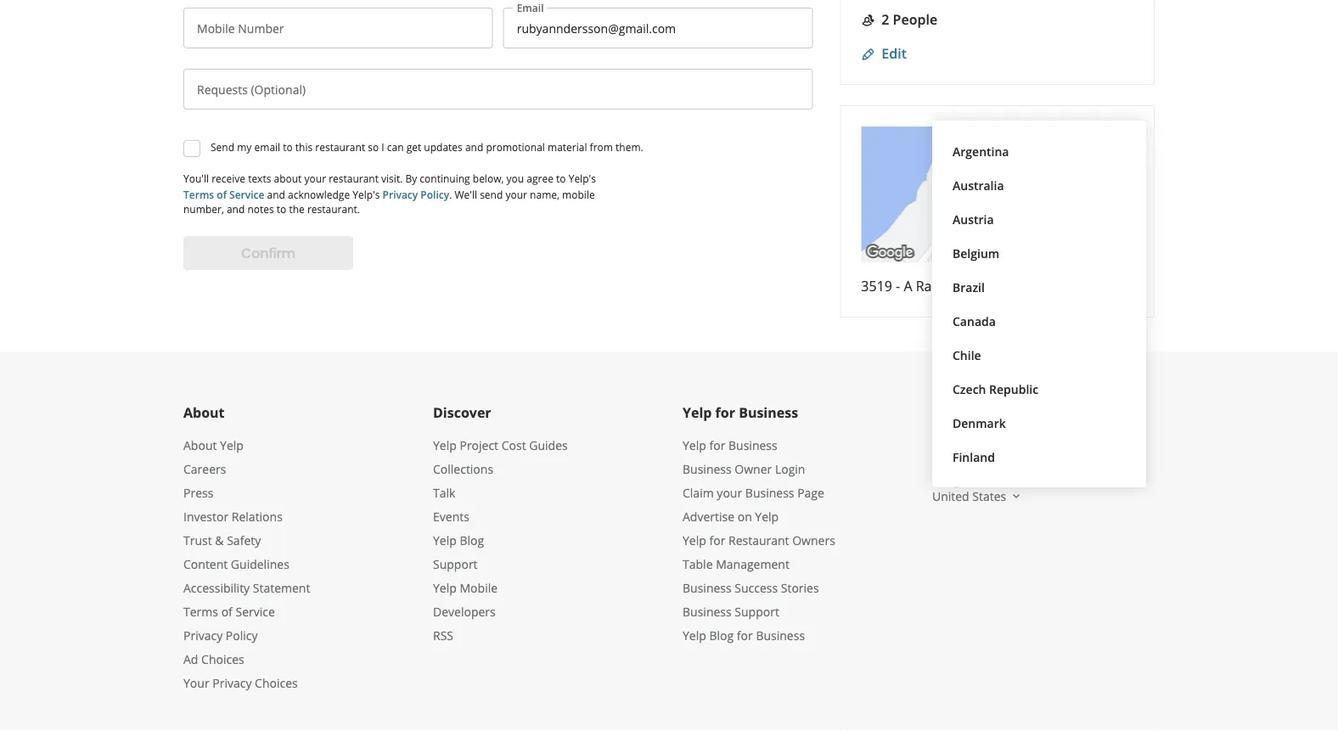 Task type: vqa. For each thing, say whether or not it's contained in the screenshot.
JOHN AND KAI WERE AN AWESOME TEAM AND WENT OUT OF THEIR WAY TO MAKE OUT DINNER GREAT!! EVERYTHING WAS SO QUICK AND YOU KNEW THAT THEY ENJOY THEIR JOBS. I AM A SERVER MYSELF AND I ACTUALLY HAVE VERY HIGH EXPECTATIONS FOR OTHER SERVERS AND THEY EXCEEDED THEM!! WILL DEFINITELY COME BACK BECAUSE OF THESE GUYS! :)
no



Task type: describe. For each thing, give the bounding box(es) containing it.
yelp for business business owner login claim your business page advertise on yelp yelp for restaurant owners table management business success stories business support yelp blog for business
[[683, 437, 836, 643]]

events link
[[433, 508, 470, 525]]

receive
[[212, 171, 246, 185]]

-
[[896, 277, 901, 295]]

send
[[211, 140, 234, 154]]

finland button
[[946, 440, 1133, 474]]

ad choices link
[[183, 651, 244, 667]]

rd
[[959, 277, 976, 295]]

states
[[973, 488, 1007, 504]]

accessibility statement link
[[183, 580, 310, 596]]

czech republic
[[953, 381, 1039, 397]]

tx
[[1067, 277, 1082, 295]]

france button
[[946, 474, 1133, 508]]

of inside about yelp careers press investor relations trust & safety content guidelines accessibility statement terms of service privacy policy ad choices your privacy choices
[[221, 604, 233, 620]]

0 horizontal spatial yelp's
[[353, 187, 380, 201]]

on
[[738, 508, 752, 525]]

talk
[[433, 485, 456, 501]]

austin,
[[1020, 277, 1063, 295]]

your inside yelp for business business owner login claim your business page advertise on yelp yelp for restaurant owners table management business success stories business support yelp blog for business
[[717, 485, 743, 501]]

and inside the you'll receive texts about your restaurant visit. by continuing below, you agree to yelp's terms of service and acknowledge yelp's privacy policy
[[267, 187, 285, 201]]

project
[[460, 437, 499, 453]]

of inside the you'll receive texts about your restaurant visit. by continuing below, you agree to yelp's terms of service and acknowledge yelp's privacy policy
[[217, 187, 227, 201]]

yelp right the 'on'
[[755, 508, 779, 525]]

your inside the you'll receive texts about your restaurant visit. by continuing below, you agree to yelp's terms of service and acknowledge yelp's privacy policy
[[305, 171, 326, 185]]

mobile number
[[197, 20, 284, 36]]

restaurant
[[729, 532, 790, 548]]

accessibility
[[183, 580, 250, 596]]

about
[[274, 171, 302, 185]]

czech
[[953, 381, 987, 397]]

investor relations link
[[183, 508, 283, 525]]

and inside ". we'll send your name, mobile number, and notes to the restaurant."
[[227, 202, 245, 216]]

about for about yelp careers press investor relations trust & safety content guidelines accessibility statement terms of service privacy policy ad choices your privacy choices
[[183, 437, 217, 453]]

collections
[[433, 461, 494, 477]]

your privacy choices link
[[183, 675, 298, 691]]

2 people
[[882, 10, 938, 28]]

send my email to this restaurant so i can get updates and promotional material from them.
[[211, 140, 644, 154]]

business down stories
[[756, 627, 805, 643]]

careers link
[[183, 461, 226, 477]]

statement
[[253, 580, 310, 596]]

we'll
[[455, 187, 477, 201]]

texts
[[248, 171, 271, 185]]

notes
[[248, 202, 274, 216]]

email
[[517, 1, 544, 15]]

restaurant for this
[[315, 140, 365, 154]]

brazil
[[953, 279, 985, 295]]

australia
[[953, 177, 1005, 193]]

trust & safety link
[[183, 532, 261, 548]]

you
[[507, 171, 524, 185]]

a
[[904, 277, 913, 295]]

belgium button
[[946, 236, 1133, 270]]

argentina
[[953, 143, 1010, 159]]

your inside ". we'll send your name, mobile number, and notes to the restaurant."
[[506, 187, 528, 201]]

yelp inside about yelp careers press investor relations trust & safety content guidelines accessibility statement terms of service privacy policy ad choices your privacy choices
[[220, 437, 244, 453]]

business up claim
[[683, 461, 732, 477]]

rss link
[[433, 627, 454, 643]]

privacy inside the you'll receive texts about your restaurant visit. by continuing below, you agree to yelp's terms of service and acknowledge yelp's privacy policy
[[383, 187, 418, 201]]

0 vertical spatial mobile
[[197, 20, 235, 36]]

yelp blog link
[[433, 532, 484, 548]]

yelp up claim
[[683, 437, 707, 453]]

for up business owner login link
[[710, 437, 726, 453]]

stories
[[781, 580, 819, 596]]

i
[[382, 140, 385, 154]]

safety
[[227, 532, 261, 548]]

discover
[[433, 403, 492, 422]]

can
[[387, 140, 404, 154]]

cost
[[502, 437, 526, 453]]

finland
[[953, 449, 995, 465]]

denmark
[[953, 415, 1006, 431]]

owners
[[793, 532, 836, 548]]

business down table
[[683, 580, 732, 596]]

terms inside the you'll receive texts about your restaurant visit. by continuing below, you agree to yelp's terms of service and acknowledge yelp's privacy policy
[[183, 187, 214, 201]]

. we'll send your name, mobile number, and notes to the restaurant.
[[183, 187, 595, 216]]

business support link
[[683, 604, 780, 620]]

so
[[368, 140, 379, 154]]

map image
[[862, 127, 1127, 262]]

service inside the you'll receive texts about your restaurant visit. by continuing below, you agree to yelp's terms of service and acknowledge yelp's privacy policy
[[229, 187, 265, 201]]

1 horizontal spatial yelp's
[[569, 171, 596, 185]]

ad
[[183, 651, 198, 667]]

yelp down business support "link"
[[683, 627, 707, 643]]

my
[[237, 140, 252, 154]]

support link
[[433, 556, 478, 572]]

yelp for business link
[[683, 437, 778, 453]]

canada button
[[946, 304, 1133, 338]]

to inside the you'll receive texts about your restaurant visit. by continuing below, you agree to yelp's terms of service and acknowledge yelp's privacy policy
[[556, 171, 566, 185]]

press link
[[183, 485, 214, 501]]

content
[[183, 556, 228, 572]]

management
[[716, 556, 790, 572]]

support inside yelp project cost guides collections talk events yelp blog support yelp mobile developers rss
[[433, 556, 478, 572]]

edit
[[882, 44, 907, 62]]

policy inside the you'll receive texts about your restaurant visit. by continuing below, you agree to yelp's terms of service and acknowledge yelp's privacy policy
[[421, 187, 449, 201]]

rss
[[433, 627, 454, 643]]

republic
[[990, 381, 1039, 397]]

relations
[[232, 508, 283, 525]]

1 horizontal spatial choices
[[255, 675, 298, 691]]

blog inside yelp project cost guides collections talk events yelp blog support yelp mobile developers rss
[[460, 532, 484, 548]]

claim your business page link
[[683, 485, 825, 501]]

yelp for business
[[683, 403, 799, 422]]

owner
[[735, 461, 772, 477]]

argentina button
[[946, 134, 1133, 168]]

1 vertical spatial privacy policy link
[[183, 627, 258, 643]]

acknowledge
[[288, 187, 350, 201]]

login
[[775, 461, 806, 477]]

czech republic button
[[946, 372, 1133, 406]]

16 groups v2 image
[[862, 13, 875, 27]]

visit.
[[381, 171, 403, 185]]

business down owner
[[746, 485, 795, 501]]



Task type: locate. For each thing, give the bounding box(es) containing it.
business up owner
[[729, 437, 778, 453]]

material
[[548, 140, 587, 154]]

your down you
[[506, 187, 528, 201]]

1 horizontal spatial your
[[506, 187, 528, 201]]

united
[[933, 488, 970, 504]]

your
[[183, 675, 209, 691]]

yelp project cost guides link
[[433, 437, 568, 453]]

below,
[[473, 171, 504, 185]]

3519
[[862, 277, 893, 295]]

0 horizontal spatial support
[[433, 556, 478, 572]]

yelp up "yelp for business" link at right bottom
[[683, 403, 712, 422]]

mobile
[[197, 20, 235, 36], [460, 580, 498, 596]]

support down yelp blog link
[[433, 556, 478, 572]]

countries
[[933, 461, 999, 480]]

policy up the ad choices link
[[226, 627, 258, 643]]

0 horizontal spatial mobile
[[197, 20, 235, 36]]

united states
[[933, 488, 1007, 504]]

this
[[295, 140, 313, 154]]

terms of service link down receive
[[183, 186, 265, 202]]

australia button
[[946, 168, 1133, 202]]

1 horizontal spatial privacy policy link
[[383, 186, 449, 202]]

and left notes
[[227, 202, 245, 216]]

2 terms from the top
[[183, 604, 218, 620]]

1 vertical spatial terms
[[183, 604, 218, 620]]

1 vertical spatial blog
[[710, 627, 734, 643]]

1 terms of service link from the top
[[183, 186, 265, 202]]

austria
[[953, 211, 994, 227]]

service
[[229, 187, 265, 201], [236, 604, 275, 620]]

ranch
[[916, 277, 955, 295]]

for
[[716, 403, 736, 422], [710, 437, 726, 453], [710, 532, 726, 548], [737, 627, 753, 643]]

0 horizontal spatial blog
[[460, 532, 484, 548]]

1 vertical spatial to
[[556, 171, 566, 185]]

developers
[[433, 604, 496, 620]]

claim
[[683, 485, 714, 501]]

restaurant.
[[307, 202, 360, 216]]

blog inside yelp for business business owner login claim your business page advertise on yelp yelp for restaurant owners table management business success stories business support yelp blog for business
[[710, 627, 734, 643]]

1 vertical spatial about
[[183, 437, 217, 453]]

1 vertical spatial restaurant
[[329, 171, 379, 185]]

languages
[[933, 403, 1005, 422]]

0 vertical spatial support
[[433, 556, 478, 572]]

0 horizontal spatial choices
[[201, 651, 244, 667]]

1 horizontal spatial support
[[735, 604, 780, 620]]

for down advertise
[[710, 532, 726, 548]]

your up acknowledge
[[305, 171, 326, 185]]

mobile
[[562, 187, 595, 201]]

edit link
[[862, 44, 907, 62]]

requests
[[197, 81, 248, 97]]

terms of service link down accessibility
[[183, 604, 275, 620]]

yelp mobile link
[[433, 580, 498, 596]]

0 vertical spatial your
[[305, 171, 326, 185]]

0 horizontal spatial privacy policy link
[[183, 627, 258, 643]]

620
[[979, 277, 1003, 295]]

support
[[433, 556, 478, 572], [735, 604, 780, 620]]

your
[[305, 171, 326, 185], [506, 187, 528, 201], [717, 485, 743, 501]]

  text field
[[183, 69, 813, 110]]

press
[[183, 485, 214, 501]]

0 vertical spatial about
[[183, 403, 225, 422]]

0 vertical spatial privacy
[[383, 187, 418, 201]]

terms up number,
[[183, 187, 214, 201]]

terms of service link
[[183, 186, 265, 202], [183, 604, 275, 620]]

restaurant left so
[[315, 140, 365, 154]]

number
[[238, 20, 284, 36]]

about yelp link
[[183, 437, 244, 453]]

1 vertical spatial policy
[[226, 627, 258, 643]]

1 horizontal spatial blog
[[710, 627, 734, 643]]

yelp's up restaurant. on the left
[[353, 187, 380, 201]]

careers
[[183, 461, 226, 477]]

the
[[289, 202, 305, 216]]

for down business support "link"
[[737, 627, 753, 643]]

advertise on yelp link
[[683, 508, 779, 525]]

service inside about yelp careers press investor relations trust & safety content guidelines accessibility statement terms of service privacy policy ad choices your privacy choices
[[236, 604, 275, 620]]

about up careers
[[183, 437, 217, 453]]

2
[[882, 10, 890, 28]]

privacy down visit.
[[383, 187, 418, 201]]

1 horizontal spatial and
[[267, 187, 285, 201]]

1 vertical spatial your
[[506, 187, 528, 201]]

support down success
[[735, 604, 780, 620]]

policy down 'continuing'
[[421, 187, 449, 201]]

16 pencil v2 image
[[862, 47, 875, 61]]

chile button
[[946, 338, 1133, 372]]

1 vertical spatial choices
[[255, 675, 298, 691]]

yelp down support link
[[433, 580, 457, 596]]

1 horizontal spatial mobile
[[460, 580, 498, 596]]

name,
[[530, 187, 560, 201]]

0 vertical spatial terms of service link
[[183, 186, 265, 202]]

about for about
[[183, 403, 225, 422]]

to inside ". we'll send your name, mobile number, and notes to the restaurant."
[[277, 202, 287, 216]]

0 vertical spatial policy
[[421, 187, 449, 201]]

of down accessibility
[[221, 604, 233, 620]]

success
[[735, 580, 778, 596]]

promotional
[[486, 140, 545, 154]]

choices right your
[[255, 675, 298, 691]]

send
[[480, 187, 503, 201]]

terms down accessibility
[[183, 604, 218, 620]]

terms inside about yelp careers press investor relations trust & safety content guidelines accessibility statement terms of service privacy policy ad choices your privacy choices
[[183, 604, 218, 620]]

0 vertical spatial to
[[283, 140, 293, 154]]

yelp down events
[[433, 532, 457, 548]]

united states button
[[933, 488, 1024, 504]]

1 vertical spatial of
[[221, 604, 233, 620]]

1 horizontal spatial policy
[[421, 187, 449, 201]]

guides
[[529, 437, 568, 453]]

blog down business support "link"
[[710, 627, 734, 643]]

0 horizontal spatial your
[[305, 171, 326, 185]]

0 horizontal spatial and
[[227, 202, 245, 216]]

events
[[433, 508, 470, 525]]

yelp up careers
[[220, 437, 244, 453]]

table
[[683, 556, 713, 572]]

78734
[[1086, 277, 1124, 295]]

restaurant for your
[[329, 171, 379, 185]]

restaurant up restaurant. on the left
[[329, 171, 379, 185]]

1 vertical spatial privacy
[[183, 627, 223, 643]]

0 vertical spatial restaurant
[[315, 140, 365, 154]]

terms
[[183, 187, 214, 201], [183, 604, 218, 620]]

and right updates
[[465, 140, 484, 154]]

2 horizontal spatial and
[[465, 140, 484, 154]]

your up advertise on yelp link
[[717, 485, 743, 501]]

agree
[[527, 171, 554, 185]]

yelp for restaurant owners link
[[683, 532, 836, 548]]

2 vertical spatial to
[[277, 202, 287, 216]]

  telephone field
[[183, 8, 493, 48]]

talk link
[[433, 485, 456, 501]]

2 terms of service link from the top
[[183, 604, 275, 620]]

1 vertical spatial yelp's
[[353, 187, 380, 201]]

2 vertical spatial privacy
[[213, 675, 252, 691]]

from
[[590, 140, 613, 154]]

and down about
[[267, 187, 285, 201]]

yelp's up the mobile
[[569, 171, 596, 185]]

support inside yelp for business business owner login claim your business page advertise on yelp yelp for restaurant owners table management business success stories business support yelp blog for business
[[735, 604, 780, 620]]

0 vertical spatial choices
[[201, 651, 244, 667]]

0 vertical spatial yelp's
[[569, 171, 596, 185]]

developers link
[[433, 604, 496, 620]]

business up yelp blog for business link
[[683, 604, 732, 620]]

privacy down the ad choices link
[[213, 675, 252, 691]]

0 vertical spatial privacy policy link
[[383, 186, 449, 202]]

privacy up the ad choices link
[[183, 627, 223, 643]]

mobile left the number
[[197, 20, 235, 36]]

yelp up table
[[683, 532, 707, 548]]

business up "yelp for business" link at right bottom
[[739, 403, 799, 422]]

collections link
[[433, 461, 494, 477]]

0 vertical spatial terms
[[183, 187, 214, 201]]

2 horizontal spatial your
[[717, 485, 743, 501]]

business owner login link
[[683, 461, 806, 477]]

for up "yelp for business" link at right bottom
[[716, 403, 736, 422]]

service down the "accessibility statement" link on the bottom left of the page
[[236, 604, 275, 620]]

1 vertical spatial support
[[735, 604, 780, 620]]

austria button
[[946, 202, 1133, 236]]

about inside about yelp careers press investor relations trust & safety content guidelines accessibility statement terms of service privacy policy ad choices your privacy choices
[[183, 437, 217, 453]]

yelp's
[[569, 171, 596, 185], [353, 187, 380, 201]]

business success stories link
[[683, 580, 819, 596]]

1 vertical spatial terms of service link
[[183, 604, 275, 620]]

yelp
[[683, 403, 712, 422], [220, 437, 244, 453], [433, 437, 457, 453], [683, 437, 707, 453], [755, 508, 779, 525], [433, 532, 457, 548], [683, 532, 707, 548], [433, 580, 457, 596], [683, 627, 707, 643]]

0 vertical spatial service
[[229, 187, 265, 201]]

.
[[449, 187, 452, 201]]

1 terms from the top
[[183, 187, 214, 201]]

mobile up the developers
[[460, 580, 498, 596]]

to left the
[[277, 202, 287, 216]]

0 vertical spatial blog
[[460, 532, 484, 548]]

to right agree
[[556, 171, 566, 185]]

policy
[[421, 187, 449, 201], [226, 627, 258, 643]]

people
[[893, 10, 938, 28]]

about up about yelp link
[[183, 403, 225, 422]]

privacy policy link
[[383, 186, 449, 202], [183, 627, 258, 643]]

trust
[[183, 532, 212, 548]]

blog up support link
[[460, 532, 484, 548]]

0 vertical spatial of
[[217, 187, 227, 201]]

2 vertical spatial your
[[717, 485, 743, 501]]

1 about from the top
[[183, 403, 225, 422]]

you'll
[[183, 171, 209, 185]]

choices up the your privacy choices link
[[201, 651, 244, 667]]

restaurant inside the you'll receive texts about your restaurant visit. by continuing below, you agree to yelp's terms of service and acknowledge yelp's privacy policy
[[329, 171, 379, 185]]

to left this
[[283, 140, 293, 154]]

investor
[[183, 508, 229, 525]]

privacy policy link up the ad choices link
[[183, 627, 258, 643]]

1 vertical spatial service
[[236, 604, 275, 620]]

1 vertical spatial mobile
[[460, 580, 498, 596]]

&
[[215, 532, 224, 548]]

16 chevron down v2 image
[[1010, 490, 1024, 503]]

advertise
[[683, 508, 735, 525]]

2 about from the top
[[183, 437, 217, 453]]

  email field
[[503, 8, 813, 48]]

service up notes
[[229, 187, 265, 201]]

mobile inside yelp project cost guides collections talk events yelp blog support yelp mobile developers rss
[[460, 580, 498, 596]]

yelp project cost guides collections talk events yelp blog support yelp mobile developers rss
[[433, 437, 568, 643]]

page
[[798, 485, 825, 501]]

privacy policy link down the by
[[383, 186, 449, 202]]

policy inside about yelp careers press investor relations trust & safety content guidelines accessibility statement terms of service privacy policy ad choices your privacy choices
[[226, 627, 258, 643]]

0 horizontal spatial policy
[[226, 627, 258, 643]]

of down receive
[[217, 187, 227, 201]]

denmark button
[[946, 406, 1133, 440]]

yelp up collections link
[[433, 437, 457, 453]]



